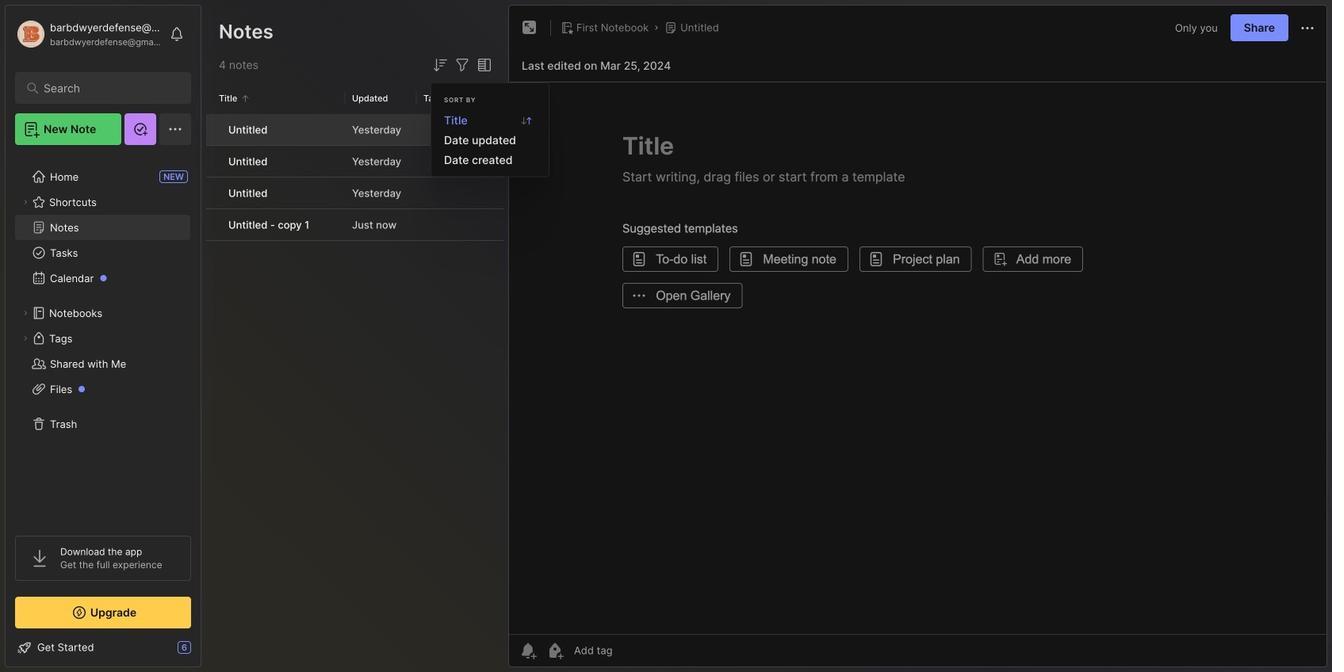 Task type: locate. For each thing, give the bounding box(es) containing it.
note window element
[[508, 5, 1328, 672]]

row group
[[206, 114, 504, 242]]

tree inside main element
[[6, 155, 201, 522]]

expand notebooks image
[[21, 309, 30, 318]]

add a reminder image
[[519, 642, 538, 661]]

More actions field
[[1298, 18, 1317, 38]]

add filters image
[[453, 56, 472, 75]]

1 cell from the top
[[206, 114, 219, 145]]

2 cell from the top
[[206, 146, 219, 177]]

None search field
[[44, 79, 170, 98]]

add tag image
[[546, 642, 565, 661]]

cell
[[206, 114, 219, 145], [206, 146, 219, 177], [206, 178, 219, 209], [206, 209, 219, 240]]

tree
[[6, 155, 201, 522]]

Sort options field
[[431, 56, 450, 75]]

4 cell from the top
[[206, 209, 219, 240]]



Task type: describe. For each thing, give the bounding box(es) containing it.
Add filters field
[[453, 56, 472, 75]]

View options field
[[472, 56, 494, 75]]

Help and Learning task checklist field
[[6, 635, 201, 661]]

main element
[[0, 0, 206, 673]]

expand note image
[[520, 18, 539, 37]]

expand tags image
[[21, 334, 30, 343]]

Add tag field
[[573, 644, 692, 658]]

none search field inside main element
[[44, 79, 170, 98]]

more actions image
[[1298, 19, 1317, 38]]

Search text field
[[44, 81, 170, 96]]

Note Editor text field
[[509, 82, 1327, 635]]

3 cell from the top
[[206, 178, 219, 209]]

click to collapse image
[[200, 643, 212, 662]]

Account field
[[15, 18, 162, 50]]

dropdown list menu
[[431, 110, 549, 170]]



Task type: vqa. For each thing, say whether or not it's contained in the screenshot.
14,
no



